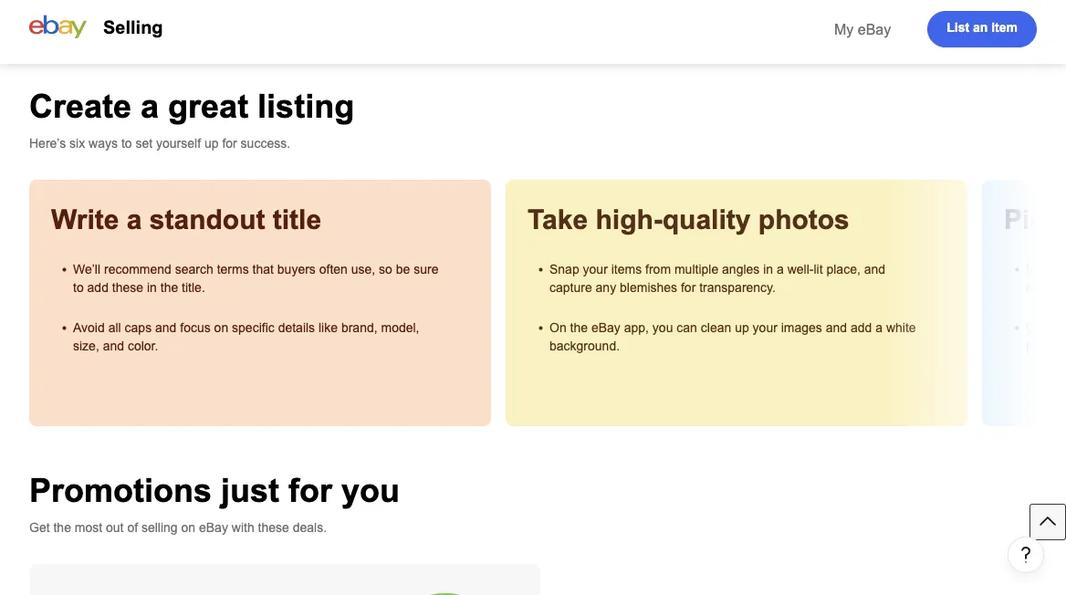Task type: vqa. For each thing, say whether or not it's contained in the screenshot.


Task type: locate. For each thing, give the bounding box(es) containing it.
avoid all caps and focus on specific details like brand, model, size, and color.
[[73, 321, 420, 353]]

0 vertical spatial you
[[1037, 262, 1058, 276]]

deals.
[[293, 521, 327, 535]]

photos
[[759, 205, 850, 235]]

0 horizontal spatial ebay
[[199, 521, 228, 535]]

up right clean
[[735, 321, 750, 335]]

0 vertical spatial in
[[764, 262, 774, 276]]

2 horizontal spatial the
[[571, 321, 588, 335]]

write
[[51, 205, 119, 235]]

on inside avoid all caps and focus on specific details like brand, model, size, and color.
[[214, 321, 229, 335]]

0 vertical spatial the
[[161, 280, 178, 295]]

0 horizontal spatial you
[[342, 472, 400, 509]]

add down we'll
[[87, 280, 109, 295]]

promotions
[[29, 472, 212, 509]]

2 vertical spatial for
[[289, 472, 333, 509]]

1 vertical spatial to
[[73, 280, 84, 295]]

brand,
[[342, 321, 378, 335]]

0 horizontal spatial on
[[181, 521, 196, 535]]

and right place,
[[865, 262, 886, 276]]

1 horizontal spatial ebay
[[592, 321, 621, 335]]

here's
[[29, 136, 66, 150]]

set
[[136, 136, 153, 150]]

add inside we'll recommend search terms that buyers often use, so be sure to add these in the title.
[[87, 280, 109, 295]]

six
[[70, 136, 85, 150]]

add
[[87, 280, 109, 295], [851, 321, 873, 335]]

a
[[141, 88, 159, 124], [127, 205, 142, 235], [777, 262, 785, 276], [876, 321, 883, 335]]

add left the white
[[851, 321, 873, 335]]

0 horizontal spatial for
[[222, 136, 237, 150]]

sure
[[414, 262, 439, 276]]

these
[[112, 280, 143, 295], [258, 521, 289, 535]]

list
[[947, 21, 970, 35]]

the up background.
[[571, 321, 588, 335]]

from
[[646, 262, 671, 276]]

ebay left with
[[199, 521, 228, 535]]

my ebay
[[835, 21, 892, 37]]

2 vertical spatial the
[[53, 521, 71, 535]]

1 vertical spatial your
[[753, 321, 778, 335]]

high-
[[596, 205, 663, 235]]

0 vertical spatial add
[[87, 280, 109, 295]]

focus
[[180, 321, 211, 335]]

for down 'multiple'
[[681, 280, 696, 295]]

you
[[1037, 262, 1058, 276], [653, 321, 674, 335], [342, 472, 400, 509]]

0 vertical spatial your
[[583, 262, 608, 276]]

pick 
[[1005, 205, 1067, 235]]

the inside we'll recommend search terms that buyers often use, so be sure to add these in the title.
[[161, 280, 178, 295]]

create a great listing
[[29, 88, 355, 124]]

1 horizontal spatial you
[[653, 321, 674, 335]]

0 horizontal spatial these
[[112, 280, 143, 295]]

and
[[865, 262, 886, 276], [155, 321, 177, 335], [826, 321, 848, 335], [103, 339, 124, 353]]

caps
[[125, 321, 152, 335]]

1 horizontal spatial the
[[161, 280, 178, 295]]

1 vertical spatial you
[[653, 321, 674, 335]]

1 vertical spatial in
[[147, 280, 157, 295]]

2 vertical spatial you
[[342, 472, 400, 509]]

on right 'focus'
[[214, 321, 229, 335]]

up right yourself at the left
[[205, 136, 219, 150]]

selling
[[103, 17, 163, 37]]

write a standout title
[[51, 205, 322, 235]]

these down the recommend
[[112, 280, 143, 295]]

take
[[528, 205, 588, 235]]

create
[[29, 88, 132, 124]]

the inside on the ebay app, you can clean up your images and add a white background.
[[571, 321, 588, 335]]

these inside we'll recommend search terms that buyers often use, so be sure to add these in the title.
[[112, 280, 143, 295]]

angles
[[723, 262, 760, 276]]

success.
[[241, 136, 291, 150]]

1 horizontal spatial up
[[735, 321, 750, 335]]

and inside snap your items from multiple angles in a well-lit place, and capture any blemishes for transparency.
[[865, 262, 886, 276]]

for up deals.
[[289, 472, 333, 509]]

0 horizontal spatial the
[[53, 521, 71, 535]]

on
[[214, 321, 229, 335], [181, 521, 196, 535]]

0 horizontal spatial add
[[87, 280, 109, 295]]

to
[[121, 136, 132, 150], [73, 280, 84, 295]]

get the most out of selling on ebay with these deals.
[[29, 521, 327, 535]]

to left set
[[121, 136, 132, 150]]

2 horizontal spatial ebay
[[858, 21, 892, 37]]

your inside on the ebay app, you can clean up your images and add a white background.
[[753, 321, 778, 335]]

1 horizontal spatial your
[[753, 321, 778, 335]]

a inside snap your items from multiple angles in a well-lit place, and capture any blemishes for transparency.
[[777, 262, 785, 276]]

out
[[106, 521, 124, 535]]

to inside we'll recommend search terms that buyers often use, so be sure to add these in the title.
[[73, 280, 84, 295]]

1 vertical spatial for
[[681, 280, 696, 295]]

1 vertical spatial on
[[181, 521, 196, 535]]

take high-quality photos
[[528, 205, 850, 235]]

images
[[782, 321, 823, 335]]

with
[[232, 521, 255, 535]]

for left success.
[[222, 136, 237, 150]]

in
[[764, 262, 774, 276], [147, 280, 157, 295]]

you inside if you w
[[1037, 262, 1058, 276]]

on the ebay app, you can clean up your images and add a white background.
[[550, 321, 917, 353]]

your
[[583, 262, 608, 276], [753, 321, 778, 335]]

1 vertical spatial these
[[258, 521, 289, 535]]

1 vertical spatial add
[[851, 321, 873, 335]]

add inside on the ebay app, you can clean up your images and add a white background.
[[851, 321, 873, 335]]

yourself
[[156, 136, 201, 150]]

title.
[[182, 280, 205, 295]]

0 horizontal spatial to
[[73, 280, 84, 295]]

ebay right 'my'
[[858, 21, 892, 37]]

1 vertical spatial up
[[735, 321, 750, 335]]

1 horizontal spatial on
[[214, 321, 229, 335]]

the
[[161, 280, 178, 295], [571, 321, 588, 335], [53, 521, 71, 535]]

color.
[[128, 339, 158, 353]]

my ebay link
[[835, 21, 892, 37]]

in down the recommend
[[147, 280, 157, 295]]

in right angles on the top right
[[764, 262, 774, 276]]

w
[[1062, 262, 1067, 276]]

quality
[[663, 205, 751, 235]]

on right selling
[[181, 521, 196, 535]]

blemishes
[[620, 280, 678, 295]]

so
[[379, 262, 393, 276]]

0 horizontal spatial your
[[583, 262, 608, 276]]

2 horizontal spatial you
[[1037, 262, 1058, 276]]

a left well-
[[777, 262, 785, 276]]

for
[[222, 136, 237, 150], [681, 280, 696, 295], [289, 472, 333, 509]]

1 vertical spatial the
[[571, 321, 588, 335]]

0 vertical spatial on
[[214, 321, 229, 335]]

on
[[550, 321, 567, 335]]

item
[[992, 21, 1019, 35]]

the right the get on the bottom left of the page
[[53, 521, 71, 535]]

these right with
[[258, 521, 289, 535]]

well-
[[788, 262, 814, 276]]

a left the white
[[876, 321, 883, 335]]

ebay up background.
[[592, 321, 621, 335]]

0 vertical spatial these
[[112, 280, 143, 295]]

1 horizontal spatial in
[[764, 262, 774, 276]]

1 horizontal spatial to
[[121, 136, 132, 150]]

recommend
[[104, 262, 172, 276]]

of
[[127, 521, 138, 535]]

and right images
[[826, 321, 848, 335]]

to down we'll
[[73, 280, 84, 295]]

specific
[[232, 321, 275, 335]]

0 horizontal spatial up
[[205, 136, 219, 150]]

terms
[[217, 262, 249, 276]]

if you w
[[1027, 262, 1067, 295]]

0 horizontal spatial in
[[147, 280, 157, 295]]

your left images
[[753, 321, 778, 335]]

1 vertical spatial ebay
[[592, 321, 621, 335]]

0 vertical spatial ebay
[[858, 21, 892, 37]]

2 horizontal spatial for
[[681, 280, 696, 295]]

can
[[677, 321, 698, 335]]

listing
[[258, 88, 355, 124]]

the left the title.
[[161, 280, 178, 295]]

1 horizontal spatial add
[[851, 321, 873, 335]]

use,
[[351, 262, 376, 276]]

your up any
[[583, 262, 608, 276]]

list an item link
[[928, 11, 1038, 48]]



Task type: describe. For each thing, give the bounding box(es) containing it.
size,
[[73, 339, 99, 353]]

all
[[108, 321, 121, 335]]

just
[[221, 472, 280, 509]]

an
[[974, 21, 989, 35]]

snap
[[550, 262, 580, 276]]

the for snap your items from multiple angles in a well-lit place, and capture any blemishes for transparency.
[[571, 321, 588, 335]]

we'll
[[73, 262, 101, 276]]

you inside on the ebay app, you can clean up your images and add a white background.
[[653, 321, 674, 335]]

here's six ways to set yourself up for success.
[[29, 136, 291, 150]]

place,
[[827, 262, 861, 276]]

multiple
[[675, 262, 719, 276]]

snap your items from multiple angles in a well-lit place, and capture any blemishes for transparency.
[[550, 262, 886, 295]]

in inside snap your items from multiple angles in a well-lit place, and capture any blemishes for transparency.
[[764, 262, 774, 276]]

0 vertical spatial for
[[222, 136, 237, 150]]

ebay inside on the ebay app, you can clean up your images and add a white background.
[[592, 321, 621, 335]]

0 vertical spatial up
[[205, 136, 219, 150]]

details
[[278, 321, 315, 335]]

and right caps
[[155, 321, 177, 335]]

selling
[[142, 521, 178, 535]]

and inside on the ebay app, you can clean up your images and add a white background.
[[826, 321, 848, 335]]

most
[[75, 521, 102, 535]]

lit
[[814, 262, 824, 276]]

standout
[[150, 205, 265, 235]]

1 horizontal spatial for
[[289, 472, 333, 509]]

like
[[319, 321, 338, 335]]

white
[[887, 321, 917, 335]]

buyers
[[278, 262, 316, 276]]

clean
[[701, 321, 732, 335]]

promotions just for you
[[29, 472, 400, 509]]

in inside we'll recommend search terms that buyers often use, so be sure to add these in the title.
[[147, 280, 157, 295]]

items
[[612, 262, 642, 276]]

any
[[596, 280, 617, 295]]

be
[[396, 262, 410, 276]]

great
[[168, 88, 249, 124]]

a right write
[[127, 205, 142, 235]]

avoid
[[73, 321, 105, 335]]

a up set
[[141, 88, 159, 124]]

model,
[[381, 321, 420, 335]]

title
[[273, 205, 322, 235]]

your inside snap your items from multiple angles in a well-lit place, and capture any blemishes for transparency.
[[583, 262, 608, 276]]

and down all
[[103, 339, 124, 353]]

otherw
[[1027, 321, 1067, 353]]

help, opens dialogs image
[[1018, 546, 1036, 564]]

the for promotions just for you
[[53, 521, 71, 535]]

for inside snap your items from multiple angles in a well-lit place, and capture any blemishes for transparency.
[[681, 280, 696, 295]]

my
[[835, 21, 854, 37]]

list an item
[[947, 21, 1019, 35]]

that
[[253, 262, 274, 276]]

a inside on the ebay app, you can clean up your images and add a white background.
[[876, 321, 883, 335]]

we'll recommend search terms that buyers often use, so be sure to add these in the title.
[[73, 262, 439, 295]]

pick
[[1005, 205, 1061, 235]]

2 vertical spatial ebay
[[199, 521, 228, 535]]

transparency.
[[700, 280, 776, 295]]

app,
[[625, 321, 649, 335]]

search
[[175, 262, 214, 276]]

if
[[1027, 262, 1034, 276]]

often
[[319, 262, 348, 276]]

up inside on the ebay app, you can clean up your images and add a white background.
[[735, 321, 750, 335]]

get
[[29, 521, 50, 535]]

capture
[[550, 280, 593, 295]]

ways
[[89, 136, 118, 150]]

1 horizontal spatial these
[[258, 521, 289, 535]]

background.
[[550, 339, 620, 353]]

0 vertical spatial to
[[121, 136, 132, 150]]



